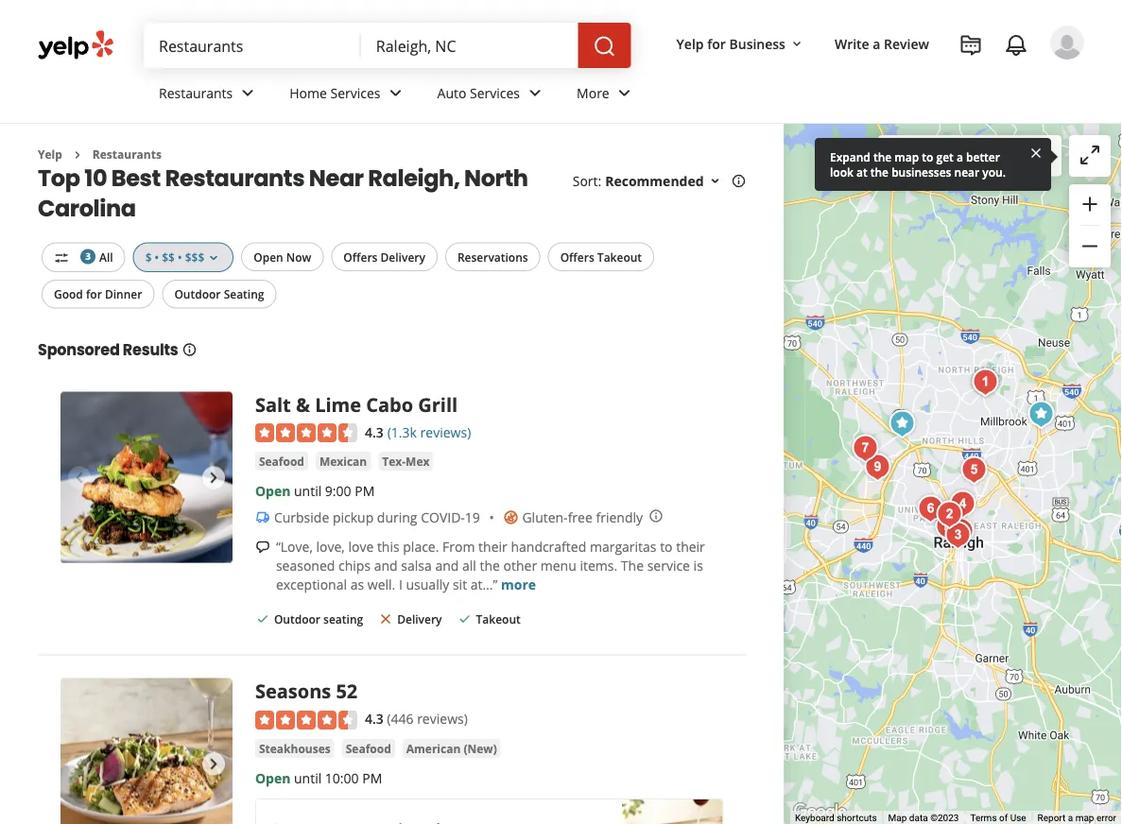 Task type: locate. For each thing, give the bounding box(es) containing it.
4.3
[[365, 423, 384, 441], [365, 710, 384, 728]]

services inside 'link'
[[470, 84, 520, 102]]

1 horizontal spatial •
[[178, 249, 182, 265]]

use
[[1011, 813, 1027, 824]]

group
[[1070, 184, 1111, 268]]

4.3 star rating image down the &
[[255, 424, 357, 443]]

2 • from the left
[[178, 249, 182, 265]]

0 horizontal spatial outdoor
[[174, 286, 221, 302]]

1 vertical spatial 4.3 star rating image
[[255, 711, 357, 730]]

0 horizontal spatial map
[[895, 149, 920, 165]]

1 horizontal spatial takeout
[[598, 249, 642, 265]]

notifications image
[[1005, 34, 1028, 57]]

all
[[463, 557, 477, 575]]

24 chevron down v2 image for more
[[614, 82, 636, 104]]

0 horizontal spatial offers
[[344, 249, 378, 265]]

get
[[937, 149, 954, 165]]

outdoor down $$$
[[174, 286, 221, 302]]

open left "now"
[[254, 249, 283, 265]]

1 horizontal spatial yelp
[[677, 35, 704, 52]]

None search field
[[144, 23, 635, 68]]

recommended button
[[606, 172, 723, 190]]

as right get
[[962, 147, 975, 165]]

and down from
[[435, 557, 459, 575]]

yelp for yelp for business
[[677, 35, 704, 52]]

gen ramen image
[[956, 452, 993, 489]]

1 horizontal spatial map
[[979, 147, 1007, 165]]

seafood button up 10:00 at bottom left
[[342, 739, 395, 758]]

1 vertical spatial until
[[294, 769, 322, 787]]

terms
[[971, 813, 997, 824]]

to left get
[[923, 149, 934, 165]]

tex-mex
[[382, 454, 430, 469]]

1 horizontal spatial outdoor
[[274, 612, 321, 628]]

offers down sort:
[[561, 249, 595, 265]]

9:00
[[325, 482, 351, 500]]

1 services from the left
[[331, 84, 381, 102]]

yelp inside button
[[677, 35, 704, 52]]

for for good
[[86, 286, 102, 302]]

0 vertical spatial a
[[873, 35, 881, 52]]

outdoor
[[174, 286, 221, 302], [274, 612, 321, 628]]

0 vertical spatial pm
[[355, 482, 375, 500]]

16 chevron down v2 image inside yelp for business button
[[790, 37, 805, 52]]

16 chevron down v2 image right business
[[790, 37, 805, 52]]

iyla's southern kitchen image
[[930, 508, 968, 546]]

24 chevron down v2 image down find text box
[[237, 82, 259, 104]]

1 vertical spatial outdoor
[[274, 612, 321, 628]]

better
[[967, 149, 1001, 165]]

reviews) up 'american'
[[417, 710, 468, 728]]

top 10 best restaurants near raleigh, north carolina
[[38, 162, 528, 224]]

2 vertical spatial a
[[1069, 813, 1074, 824]]

map left the error
[[1076, 813, 1095, 824]]

1 horizontal spatial to
[[923, 149, 934, 165]]

1 horizontal spatial 16 chevron down v2 image
[[790, 37, 805, 52]]

24 chevron down v2 image inside 'restaurants' link
[[237, 82, 259, 104]]

1 horizontal spatial salt & lime cabo grill image
[[967, 364, 1005, 402]]

0 vertical spatial 16 chevron down v2 image
[[790, 37, 805, 52]]

0 horizontal spatial 16 chevron down v2 image
[[708, 174, 723, 189]]

0 horizontal spatial seafood link
[[255, 452, 308, 471]]

16 chevron down v2 image for yelp for business
[[790, 37, 805, 52]]

offers delivery
[[344, 249, 426, 265]]

0 vertical spatial seafood button
[[255, 452, 308, 471]]

24 chevron down v2 image inside the home services link
[[385, 82, 407, 104]]

services right home
[[331, 84, 381, 102]]

to
[[923, 149, 934, 165], [660, 538, 673, 556]]

restaurants right "16 chevron right v2" image
[[93, 147, 162, 162]]

1 4.3 from the top
[[365, 423, 384, 441]]

0 vertical spatial outdoor
[[174, 286, 221, 302]]

2 4.3 from the top
[[365, 710, 384, 728]]

0 horizontal spatial and
[[374, 557, 398, 575]]

1 until from the top
[[294, 482, 322, 500]]

0 horizontal spatial as
[[351, 576, 364, 594]]

more link
[[562, 68, 651, 123]]

services right auto
[[470, 84, 520, 102]]

16 chevron down v2 image
[[790, 37, 805, 52], [708, 174, 723, 189]]

auto services link
[[422, 68, 562, 123]]

takeout inside button
[[598, 249, 642, 265]]

their up the other
[[479, 538, 508, 556]]

to up the service
[[660, 538, 673, 556]]

1 horizontal spatial 16 checkmark v2 image
[[457, 612, 472, 627]]

the
[[621, 557, 644, 575]]

1 horizontal spatial 24 chevron down v2 image
[[524, 82, 547, 104]]

auto services
[[437, 84, 520, 102]]

1 horizontal spatial 24 chevron down v2 image
[[614, 82, 636, 104]]

1 vertical spatial seafood button
[[342, 739, 395, 758]]

yelp for business
[[677, 35, 786, 52]]

1 16 checkmark v2 image from the left
[[255, 612, 270, 627]]

4.3 for 4.3
[[365, 423, 384, 441]]

1 offers from the left
[[344, 249, 378, 265]]

1 horizontal spatial and
[[435, 557, 459, 575]]

mex
[[406, 454, 430, 469]]

near
[[309, 162, 364, 194]]

2 24 chevron down v2 image from the left
[[614, 82, 636, 104]]

for inside "user actions" element
[[708, 35, 726, 52]]

2 horizontal spatial map
[[1076, 813, 1095, 824]]

well.
[[368, 576, 396, 594]]

north
[[464, 162, 528, 194]]

1 horizontal spatial seafood
[[346, 741, 391, 757]]

(1.3k reviews) link
[[388, 421, 471, 442]]

1 horizontal spatial as
[[962, 147, 975, 165]]

24 chevron down v2 image right the more
[[614, 82, 636, 104]]

4.3 left (446
[[365, 710, 384, 728]]

during
[[377, 508, 418, 526]]

(new)
[[464, 741, 497, 757]]

until down steakhouses link
[[294, 769, 322, 787]]

1 vertical spatial previous image
[[68, 753, 91, 776]]

previous image for salt & lime cabo grill
[[68, 467, 91, 489]]

a right write
[[873, 35, 881, 52]]

1 4.3 star rating image from the top
[[255, 424, 357, 443]]

error
[[1097, 813, 1117, 824]]

salsa
[[401, 557, 432, 575]]

midwood smokehouse image
[[931, 496, 969, 534]]

2 their from the left
[[676, 538, 705, 556]]

love
[[348, 538, 374, 556]]

0 vertical spatial open
[[254, 249, 283, 265]]

now
[[286, 249, 312, 265]]

map for moves
[[979, 147, 1007, 165]]

1 horizontal spatial services
[[470, 84, 520, 102]]

all
[[99, 249, 113, 265]]

seafood up the open until 9:00 pm
[[259, 454, 305, 469]]

24 chevron down v2 image inside more link
[[614, 82, 636, 104]]

menu
[[541, 557, 577, 575]]

info icon image
[[649, 509, 664, 524], [649, 509, 664, 524]]

restaurants up 16 chevron down v2 icon
[[165, 162, 305, 194]]

previous image
[[68, 467, 91, 489], [68, 753, 91, 776]]

• right $
[[155, 249, 159, 265]]

0 vertical spatial for
[[708, 35, 726, 52]]

4.3 star rating image down seasons 52
[[255, 711, 357, 730]]

0 horizontal spatial to
[[660, 538, 673, 556]]

seafood link up 10:00 at bottom left
[[342, 739, 395, 758]]

0 horizontal spatial none field
[[159, 35, 346, 56]]

1 vertical spatial reviews)
[[417, 710, 468, 728]]

0 horizontal spatial 24 chevron down v2 image
[[385, 82, 407, 104]]

0 vertical spatial 4.3 star rating image
[[255, 424, 357, 443]]

until
[[294, 482, 322, 500], [294, 769, 322, 787]]

0 vertical spatial until
[[294, 482, 322, 500]]

delivery right '16 close v2' icon
[[397, 612, 442, 628]]

bida manda image
[[942, 513, 980, 551]]

open down steakhouses button on the left of page
[[255, 769, 291, 787]]

2 horizontal spatial a
[[1069, 813, 1074, 824]]

1 vertical spatial 16 chevron down v2 image
[[708, 174, 723, 189]]

4.3 star rating image
[[255, 424, 357, 443], [255, 711, 357, 730]]

usually
[[406, 576, 450, 594]]

1 vertical spatial 4.3
[[365, 710, 384, 728]]

1 vertical spatial seafood link
[[342, 739, 395, 758]]

report
[[1038, 813, 1066, 824]]

next image
[[202, 753, 225, 776]]

0 horizontal spatial their
[[479, 538, 508, 556]]

restaurants inside top 10 best restaurants near raleigh, north carolina
[[165, 162, 305, 194]]

map inside expand the map to get a better look at the businesses near you.
[[895, 149, 920, 165]]

map region
[[563, 115, 1123, 825]]

expand the map to get a better look at the businesses near you.
[[830, 149, 1006, 180]]

gluten-free friendly
[[523, 508, 643, 526]]

1 vertical spatial open
[[255, 482, 291, 500]]

2 services from the left
[[470, 84, 520, 102]]

offers takeout button
[[548, 243, 655, 271]]

a for report
[[1069, 813, 1074, 824]]

1 vertical spatial as
[[351, 576, 364, 594]]

until for &
[[294, 482, 322, 500]]

search as map moves
[[916, 147, 1051, 165]]

16 filter v2 image
[[54, 250, 69, 266]]

seafood button
[[255, 452, 308, 471], [342, 739, 395, 758]]

reservations
[[458, 249, 528, 265]]

salt
[[255, 392, 291, 418]]

place.
[[403, 538, 439, 556]]

0 horizontal spatial •
[[155, 249, 159, 265]]

•
[[155, 249, 159, 265], [178, 249, 182, 265]]

for right good
[[86, 286, 102, 302]]

map left get
[[895, 149, 920, 165]]

the inside "love, love, love this place. from their handcrafted margaritas to their seasoned chips and salsa and all the other menu items. the service is exceptional as well. i usually sit at…"
[[480, 557, 500, 575]]

a right get
[[957, 149, 964, 165]]

salt & lime cabo grill image
[[967, 364, 1005, 402], [61, 392, 233, 564]]

0 vertical spatial 4.3
[[365, 423, 384, 441]]

1 vertical spatial for
[[86, 286, 102, 302]]

1 vertical spatial pm
[[362, 769, 382, 787]]

2 16 checkmark v2 image from the left
[[457, 612, 472, 627]]

1 • from the left
[[155, 249, 159, 265]]

restaurants link right "16 chevron right v2" image
[[93, 147, 162, 162]]

to inside expand the map to get a better look at the businesses near you.
[[923, 149, 934, 165]]

seating
[[324, 612, 363, 628]]

a right report
[[1069, 813, 1074, 824]]

and
[[374, 557, 398, 575], [435, 557, 459, 575]]

19
[[465, 508, 480, 526]]

slideshow element
[[61, 392, 233, 564], [61, 679, 233, 825]]

a inside expand the map to get a better look at the businesses near you.
[[957, 149, 964, 165]]

pm right 9:00
[[355, 482, 375, 500]]

map left moves
[[979, 147, 1007, 165]]

write a review
[[835, 35, 930, 52]]

pm right 10:00 at bottom left
[[362, 769, 382, 787]]

takeout down at…"
[[476, 612, 521, 628]]

0 vertical spatial previous image
[[68, 467, 91, 489]]

outdoor seating
[[174, 286, 264, 302]]

previous image for seasons 52
[[68, 753, 91, 776]]

1 horizontal spatial their
[[676, 538, 705, 556]]

1 horizontal spatial for
[[708, 35, 726, 52]]

seating
[[224, 286, 264, 302]]

16 checkmark v2 image for takeout
[[457, 612, 472, 627]]

0 horizontal spatial 16 checkmark v2 image
[[255, 612, 270, 627]]

0 vertical spatial slideshow element
[[61, 392, 233, 564]]

offers inside button
[[344, 249, 378, 265]]

none field up home
[[159, 35, 346, 56]]

for inside filters group
[[86, 286, 102, 302]]

offers right "now"
[[344, 249, 378, 265]]

(1.3k reviews)
[[388, 423, 471, 441]]

covid-
[[421, 508, 465, 526]]

outdoor inside "button"
[[174, 286, 221, 302]]

outdoor down exceptional
[[274, 612, 321, 628]]

0 horizontal spatial a
[[873, 35, 881, 52]]

2 offers from the left
[[561, 249, 595, 265]]

a for write
[[873, 35, 881, 52]]

0 vertical spatial to
[[923, 149, 934, 165]]

the
[[874, 149, 892, 165], [871, 164, 889, 180], [480, 557, 500, 575]]

1 24 chevron down v2 image from the left
[[237, 82, 259, 104]]

write
[[835, 35, 870, 52]]

24 chevron down v2 image for auto services
[[524, 82, 547, 104]]

24 chevron down v2 image
[[385, 82, 407, 104], [614, 82, 636, 104]]

1 their from the left
[[479, 538, 508, 556]]

margaritas
[[590, 538, 657, 556]]

reviews) down grill
[[421, 423, 471, 441]]

4.3 for 4.3 (446 reviews)
[[365, 710, 384, 728]]

4.3 left (1.3k
[[365, 423, 384, 441]]

for left business
[[708, 35, 726, 52]]

business
[[730, 35, 786, 52]]

0 horizontal spatial 24 chevron down v2 image
[[237, 82, 259, 104]]

zoom out image
[[1079, 235, 1102, 258]]

yelp link
[[38, 147, 62, 162]]

until up curbside
[[294, 482, 322, 500]]

and down this
[[374, 557, 398, 575]]

top
[[38, 162, 80, 194]]

0 vertical spatial yelp
[[677, 35, 704, 52]]

delivery inside button
[[381, 249, 426, 265]]

curbside pickup during covid-19
[[274, 508, 480, 526]]

open now
[[254, 249, 312, 265]]

the mill image
[[847, 430, 885, 468]]

2 none field from the left
[[376, 35, 563, 56]]

1 vertical spatial seafood
[[346, 741, 391, 757]]

2 vertical spatial open
[[255, 769, 291, 787]]

1 horizontal spatial a
[[957, 149, 964, 165]]

takeout down sort:
[[598, 249, 642, 265]]

the oak - raleigh image
[[859, 449, 897, 487]]

24 chevron down v2 image inside auto services 'link'
[[524, 82, 547, 104]]

1 vertical spatial restaurants link
[[93, 147, 162, 162]]

1 vertical spatial yelp
[[38, 147, 62, 162]]

seafood up 10:00 at bottom left
[[346, 741, 391, 757]]

16 shipping v2 image
[[255, 510, 270, 525]]

1 vertical spatial takeout
[[476, 612, 521, 628]]

2 until from the top
[[294, 769, 322, 787]]

1 vertical spatial to
[[660, 538, 673, 556]]

is
[[694, 557, 704, 575]]

friendly
[[596, 508, 643, 526]]

1 and from the left
[[374, 557, 398, 575]]

american (new) link
[[403, 739, 501, 758]]

0 horizontal spatial seafood button
[[255, 452, 308, 471]]

2 previous image from the top
[[68, 753, 91, 776]]

24 chevron down v2 image
[[237, 82, 259, 104], [524, 82, 547, 104]]

services for home services
[[331, 84, 381, 102]]

0 vertical spatial seafood
[[259, 454, 305, 469]]

1 previous image from the top
[[68, 467, 91, 489]]

0 horizontal spatial for
[[86, 286, 102, 302]]

american
[[406, 741, 461, 757]]

items.
[[580, 557, 618, 575]]

1 horizontal spatial seafood link
[[342, 739, 395, 758]]

16 chevron down v2 image
[[206, 250, 222, 266]]

love,
[[316, 538, 345, 556]]

seafood link
[[255, 452, 308, 471], [342, 739, 395, 758]]

1 vertical spatial delivery
[[397, 612, 442, 628]]

map
[[979, 147, 1007, 165], [895, 149, 920, 165], [1076, 813, 1095, 824]]

offers inside button
[[561, 249, 595, 265]]

seafood for 'seafood' button to the right
[[346, 741, 391, 757]]

restaurants down find field
[[159, 84, 233, 102]]

16 chevron down v2 image inside recommended popup button
[[708, 174, 723, 189]]

map data ©2023
[[889, 813, 960, 824]]

expand map image
[[1079, 144, 1102, 166]]

24 chevron down v2 image left auto
[[385, 82, 407, 104]]

delivery down raleigh,
[[381, 249, 426, 265]]

yelp left "16 chevron right v2" image
[[38, 147, 62, 162]]

16 checkmark v2 image down sit in the left bottom of the page
[[457, 612, 472, 627]]

0 horizontal spatial services
[[331, 84, 381, 102]]

as inside "love, love, love this place. from their handcrafted margaritas to their seasoned chips and salsa and all the other menu items. the service is exceptional as well. i usually sit at…"
[[351, 576, 364, 594]]

0 vertical spatial delivery
[[381, 249, 426, 265]]

none field up auto services
[[376, 35, 563, 56]]

• right $$
[[178, 249, 182, 265]]

open up the 16 shipping v2 icon
[[255, 482, 291, 500]]

1 horizontal spatial none field
[[376, 35, 563, 56]]

seasons
[[255, 679, 331, 705]]

None field
[[159, 35, 346, 56], [376, 35, 563, 56]]

1 horizontal spatial offers
[[561, 249, 595, 265]]

look
[[830, 164, 854, 180]]

salt & lime cabo grill link
[[255, 392, 458, 418]]

restaurants link down find field
[[144, 68, 275, 123]]

2 slideshow element from the top
[[61, 679, 233, 825]]

a inside write a review link
[[873, 35, 881, 52]]

as down 'chips'
[[351, 576, 364, 594]]

16 checkmark v2 image for outdoor seating
[[255, 612, 270, 627]]

16 chevron down v2 image left 16 info v2 image
[[708, 174, 723, 189]]

$$$
[[185, 249, 205, 265]]

1 24 chevron down v2 image from the left
[[385, 82, 407, 104]]

0 horizontal spatial seafood
[[259, 454, 305, 469]]

their
[[479, 538, 508, 556], [676, 538, 705, 556]]

map
[[889, 813, 907, 824]]

2 24 chevron down v2 image from the left
[[524, 82, 547, 104]]

1 slideshow element from the top
[[61, 392, 233, 564]]

1 vertical spatial slideshow element
[[61, 679, 233, 825]]

1 none field from the left
[[159, 35, 346, 56]]

their up is
[[676, 538, 705, 556]]

yelp left business
[[677, 35, 704, 52]]

0 horizontal spatial yelp
[[38, 147, 62, 162]]

0 vertical spatial takeout
[[598, 249, 642, 265]]

seafood button up the open until 9:00 pm
[[255, 452, 308, 471]]

16 checkmark v2 image
[[255, 612, 270, 627], [457, 612, 472, 627]]

open
[[254, 249, 283, 265], [255, 482, 291, 500], [255, 769, 291, 787]]

stanbury image
[[944, 486, 982, 524]]

10
[[84, 162, 107, 194]]

0 vertical spatial reviews)
[[421, 423, 471, 441]]

16 checkmark v2 image left the outdoor seating
[[255, 612, 270, 627]]

sponsored results
[[38, 339, 178, 361]]

good
[[54, 286, 83, 302]]

seafood link up the open until 9:00 pm
[[255, 452, 308, 471]]

mexican button
[[316, 452, 371, 471]]

1 vertical spatial a
[[957, 149, 964, 165]]

seasons 52
[[255, 679, 358, 705]]

24 chevron down v2 image right auto services
[[524, 82, 547, 104]]



Task type: describe. For each thing, give the bounding box(es) containing it.
seasoned
[[276, 557, 335, 575]]

exceptional
[[276, 576, 347, 594]]

16 info v2 image
[[732, 174, 747, 189]]

pm for 52
[[362, 769, 382, 787]]

24 chevron down v2 image for restaurants
[[237, 82, 259, 104]]

open for seasons
[[255, 769, 291, 787]]

american (new)
[[406, 741, 497, 757]]

search image
[[594, 35, 616, 58]]

steakhouses link
[[255, 739, 335, 758]]

salt & lime cabo grill image
[[967, 364, 1005, 402]]

1 horizontal spatial seafood button
[[342, 739, 395, 758]]

raleigh,
[[368, 162, 460, 194]]

slideshow element for seasons
[[61, 679, 233, 825]]

gluten-
[[523, 508, 568, 526]]

businesses
[[892, 164, 952, 180]]

16 speech v2 image
[[255, 540, 270, 555]]

report a map error link
[[1038, 813, 1117, 824]]

other
[[504, 557, 537, 575]]

0 horizontal spatial takeout
[[476, 612, 521, 628]]

for for yelp
[[708, 35, 726, 52]]

service
[[648, 557, 690, 575]]

expand
[[830, 149, 871, 165]]

best
[[111, 162, 161, 194]]

more
[[501, 576, 536, 594]]

0 horizontal spatial salt & lime cabo grill image
[[61, 392, 233, 564]]

offers for offers delivery
[[344, 249, 378, 265]]

sit
[[453, 576, 467, 594]]

projects image
[[960, 34, 983, 57]]

zoom in image
[[1079, 193, 1102, 216]]

offers for offers takeout
[[561, 249, 595, 265]]

i
[[399, 576, 403, 594]]

moves
[[1010, 147, 1051, 165]]

16 close v2 image
[[379, 612, 394, 627]]

at…"
[[471, 576, 498, 594]]

open for salt
[[255, 482, 291, 500]]

keyboard shortcuts button
[[795, 812, 877, 825]]

2 4.3 star rating image from the top
[[255, 711, 357, 730]]

filters group
[[38, 243, 658, 309]]

offers takeout
[[561, 249, 642, 265]]

report a map error
[[1038, 813, 1117, 824]]

cabo
[[366, 392, 413, 418]]

mexican link
[[316, 452, 371, 471]]

(446
[[387, 710, 414, 728]]

data
[[910, 813, 929, 824]]

until for 52
[[294, 769, 322, 787]]

tex-mex button
[[379, 452, 434, 471]]

outdoor for outdoor seating
[[274, 612, 321, 628]]

4.3 (446 reviews)
[[365, 710, 468, 728]]

business categories element
[[144, 68, 1085, 123]]

mexican
[[320, 454, 367, 469]]

slideshow element for salt
[[61, 392, 233, 564]]

52
[[336, 679, 358, 705]]

outdoor for outdoor seating
[[174, 286, 221, 302]]

carolina
[[38, 192, 136, 224]]

more
[[577, 84, 610, 102]]

dinner
[[105, 286, 142, 302]]

at
[[857, 164, 868, 180]]

tazza kitchen village district image
[[912, 490, 950, 528]]

search
[[916, 147, 958, 165]]

$ • $$ • $$$
[[145, 249, 205, 265]]

outdoor seating
[[274, 612, 363, 628]]

3 all
[[85, 249, 113, 265]]

seasons 52 image
[[884, 405, 922, 443]]

grill
[[418, 392, 458, 418]]

greg r. image
[[1051, 26, 1085, 60]]

open until 9:00 pm
[[255, 482, 375, 500]]

next image
[[202, 467, 225, 489]]

terms of use link
[[971, 813, 1027, 824]]

this
[[377, 538, 400, 556]]

recommended
[[606, 172, 704, 190]]

pm for &
[[355, 482, 375, 500]]

sponsored
[[38, 339, 120, 361]]

raleigh crab house image
[[1023, 396, 1061, 434]]

home services link
[[275, 68, 422, 123]]

map for to
[[895, 149, 920, 165]]

tex-mex link
[[379, 452, 434, 471]]

16 chevron right v2 image
[[70, 147, 85, 163]]

auto
[[437, 84, 467, 102]]

yelp for yelp link
[[38, 147, 62, 162]]

you.
[[983, 164, 1006, 180]]

none field find
[[159, 35, 346, 56]]

tex-
[[382, 454, 406, 469]]

map for error
[[1076, 813, 1095, 824]]

outdoor seating button
[[162, 280, 277, 309]]

10:00
[[325, 769, 359, 787]]

steakhouses
[[259, 741, 331, 757]]

home
[[290, 84, 327, 102]]

salt & lime cabo grill
[[255, 392, 458, 418]]

16 chevron down v2 image for recommended
[[708, 174, 723, 189]]

seafood for leftmost 'seafood' button
[[259, 454, 305, 469]]

24 chevron down v2 image for home services
[[385, 82, 407, 104]]

expand the map to get a better look at the businesses near you. tooltip
[[815, 138, 1052, 191]]

user actions element
[[662, 24, 1111, 140]]

0 vertical spatial seafood link
[[255, 452, 308, 471]]

16 gluten free v2 image
[[504, 510, 519, 525]]

2 and from the left
[[435, 557, 459, 575]]

handcrafted
[[511, 538, 587, 556]]

mustang house image
[[940, 517, 977, 555]]

open inside button
[[254, 249, 283, 265]]

(1.3k
[[388, 423, 417, 441]]

seasons 52 image
[[61, 679, 233, 825]]

Find text field
[[159, 35, 346, 56]]

yelp for business button
[[669, 26, 812, 61]]

write a review link
[[828, 26, 937, 61]]

more link
[[501, 576, 536, 594]]

to inside "love, love, love this place. from their handcrafted margaritas to their seasoned chips and salsa and all the other menu items. the service is exceptional as well. i usually sit at…"
[[660, 538, 673, 556]]

&
[[296, 392, 310, 418]]

services for auto services
[[470, 84, 520, 102]]

0 vertical spatial as
[[962, 147, 975, 165]]

Near text field
[[376, 35, 563, 56]]

good for dinner button
[[42, 280, 155, 309]]

open until 10:00 pm
[[255, 769, 382, 787]]

3
[[85, 250, 91, 263]]

curbside
[[274, 508, 329, 526]]

review
[[884, 35, 930, 52]]

"love,
[[276, 538, 313, 556]]

16 info v2 image
[[182, 342, 197, 357]]

open now button
[[241, 243, 324, 271]]

close image
[[1029, 144, 1044, 161]]

google image
[[789, 800, 852, 825]]

shortcuts
[[837, 813, 877, 824]]

none field near
[[376, 35, 563, 56]]

restaurants inside business categories element
[[159, 84, 233, 102]]

0 vertical spatial restaurants link
[[144, 68, 275, 123]]



Task type: vqa. For each thing, say whether or not it's contained in the screenshot.
Regular cleaning
no



